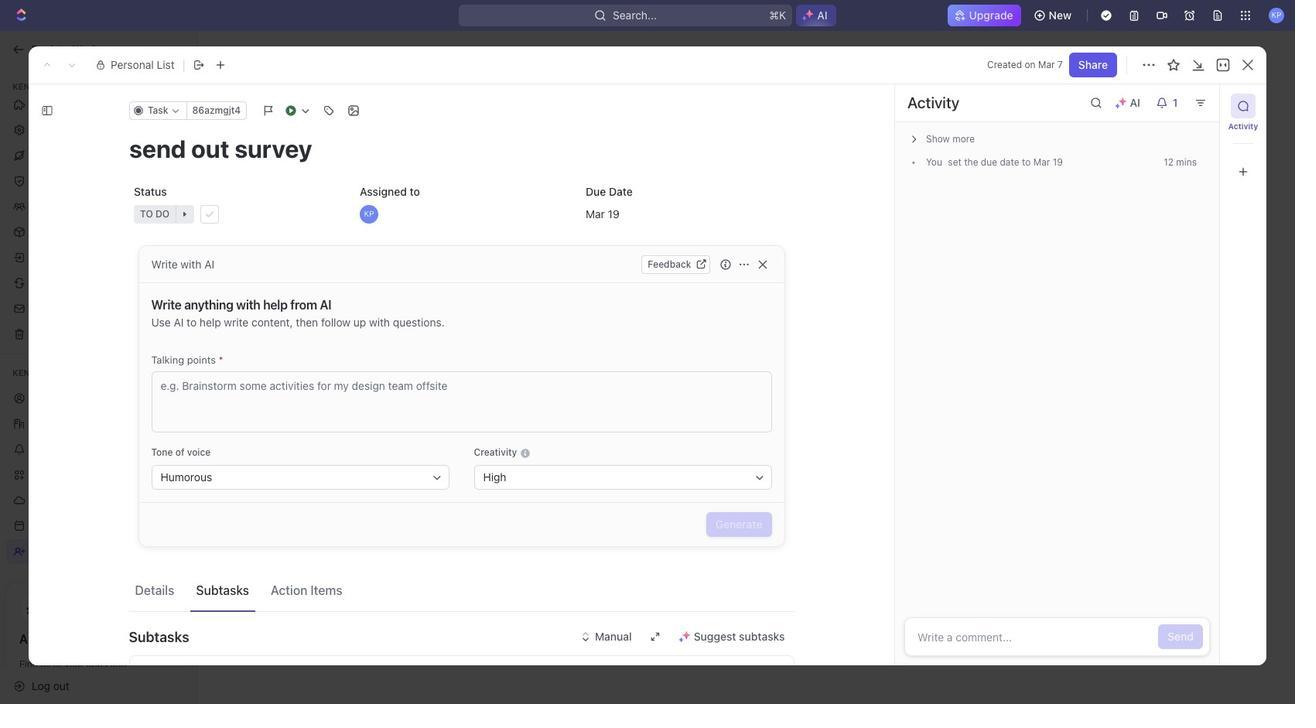 Task type: describe. For each thing, give the bounding box(es) containing it.
details
[[135, 583, 174, 597]]

send
[[1168, 630, 1194, 643]]

created on mar 7
[[987, 59, 1063, 70]]

log
[[32, 679, 50, 692]]

ai right ⌘k
[[817, 9, 828, 22]]

you set the due date to mar 19
[[926, 156, 1063, 168]]

subtasks
[[739, 630, 785, 643]]

tone
[[151, 446, 173, 458]]

more for learn more
[[750, 460, 783, 477]]

list
[[157, 58, 175, 71]]

mar inside task sidebar content 'section'
[[1034, 156, 1050, 168]]

in
[[74, 672, 82, 684]]

generate button
[[706, 512, 772, 537]]

to do
[[140, 208, 169, 220]]

security & permissions link
[[6, 168, 191, 193]]

action
[[271, 583, 308, 597]]

|
[[182, 57, 185, 72]]

show
[[926, 133, 950, 145]]

show more
[[926, 133, 975, 145]]

humorous
[[161, 470, 212, 484]]

personal list link
[[111, 58, 175, 71]]

back
[[32, 42, 56, 55]]

security
[[32, 174, 73, 187]]

Edit task name text field
[[129, 134, 794, 163]]

turn
[[580, 394, 611, 412]]

clickapps link
[[6, 66, 191, 91]]

set
[[948, 156, 962, 168]]

19 inside task sidebar content 'section'
[[1053, 156, 1063, 168]]

to inside 'write anything with help from ai use ai to help write content, then follow up with questions.'
[[187, 316, 197, 329]]

ai up anything
[[204, 257, 214, 270]]

write for with
[[151, 257, 178, 270]]

content,
[[252, 316, 293, 329]]

due
[[585, 185, 606, 198]]

and
[[110, 659, 127, 670]]

created
[[987, 59, 1022, 70]]

generate
[[716, 518, 763, 531]]

assigned to
[[359, 185, 420, 198]]

show more button
[[905, 128, 1210, 150]]

⌘k
[[770, 9, 786, 22]]

learn more link
[[687, 443, 807, 493]]

details button
[[129, 576, 181, 604]]

affiliate
[[689, 410, 741, 429]]

0 vertical spatial of
[[175, 446, 185, 458]]

action items button
[[265, 576, 349, 604]]

apps
[[86, 659, 108, 670]]

to right assigned
[[409, 185, 420, 198]]

humorous button
[[151, 465, 449, 490]]

security & permissions
[[32, 174, 147, 187]]

talking points *
[[151, 354, 223, 366]]

personal
[[111, 58, 154, 71]]

subtasks for subtasks button
[[196, 583, 249, 597]]

activity inside task sidebar navigation tab list
[[1229, 121, 1258, 131]]

app inside find all of your apps and integrations in our new app center!
[[122, 672, 140, 684]]

mar 19
[[585, 207, 619, 220]]

share
[[1079, 58, 1108, 71]]

learn more
[[711, 460, 783, 477]]

ai up "follow"
[[320, 298, 331, 312]]

task
[[147, 104, 168, 116]]

1 horizontal spatial with
[[236, 298, 260, 312]]

do
[[155, 208, 169, 220]]

0 horizontal spatial kp
[[364, 209, 374, 218]]

from
[[290, 298, 317, 312]]

log out
[[32, 679, 70, 692]]

-
[[802, 394, 809, 412]]

subtasks button
[[129, 618, 794, 655]]

12 mins
[[1164, 156, 1197, 168]]

you
[[926, 156, 942, 168]]

back to workspace
[[32, 42, 128, 55]]

personal list |
[[111, 57, 185, 72]]

upgrade link
[[948, 5, 1021, 26]]

1 horizontal spatial kp
[[1272, 10, 1282, 20]]

ai button
[[1109, 91, 1150, 115]]

subtasks button
[[190, 576, 255, 604]]

talking
[[151, 354, 184, 366]]

share button
[[1069, 53, 1117, 77]]

settings
[[32, 123, 73, 136]]

workspace
[[72, 42, 128, 55]]

high button
[[474, 465, 772, 490]]

log out button
[[6, 674, 184, 698]]

high
[[483, 470, 506, 484]]

task button
[[129, 101, 186, 120]]

to do button
[[129, 200, 342, 228]]

center
[[46, 632, 86, 646]]

anything
[[184, 298, 233, 312]]

86azmgjt4 button
[[186, 101, 247, 120]]

mins
[[1176, 156, 1197, 168]]



Task type: locate. For each thing, give the bounding box(es) containing it.
up
[[353, 316, 366, 329]]

1 vertical spatial kp
[[364, 209, 374, 218]]

0 horizontal spatial more
[[750, 460, 783, 477]]

your inside the turn your referrals into revenue - join clickup's affiliate program
[[615, 394, 646, 412]]

manual
[[595, 630, 632, 643]]

subtasks up center!
[[129, 629, 189, 645]]

activity
[[908, 94, 960, 111], [1229, 121, 1258, 131]]

1 horizontal spatial app
[[122, 672, 140, 684]]

1 vertical spatial more
[[750, 460, 783, 477]]

ai button
[[797, 5, 836, 26], [1109, 91, 1150, 115]]

0 vertical spatial subtasks
[[196, 583, 249, 597]]

0 vertical spatial activity
[[908, 94, 960, 111]]

1 vertical spatial kp button
[[355, 200, 568, 228]]

mar inside dropdown button
[[585, 207, 605, 220]]

0 horizontal spatial of
[[53, 659, 62, 670]]

0 vertical spatial ai button
[[797, 5, 836, 26]]

ai
[[817, 9, 828, 22], [1130, 96, 1141, 109], [204, 257, 214, 270], [320, 298, 331, 312], [174, 316, 184, 329]]

of right tone
[[175, 446, 185, 458]]

0 horizontal spatial activity
[[908, 94, 960, 111]]

mar left 7
[[1038, 59, 1055, 70]]

of inside find all of your apps and integrations in our new app center!
[[53, 659, 62, 670]]

ai left 1 dropdown button
[[1130, 96, 1141, 109]]

0 vertical spatial more
[[953, 133, 975, 145]]

feedback button
[[642, 255, 710, 274]]

0 horizontal spatial your
[[65, 659, 84, 670]]

turn your referrals into revenue - join clickup's affiliate program
[[580, 394, 914, 429]]

to right date
[[1022, 156, 1031, 168]]

more up the
[[953, 133, 975, 145]]

upgrade
[[969, 9, 1013, 22]]

with
[[181, 257, 202, 270], [236, 298, 260, 312], [369, 316, 390, 329]]

follow
[[321, 316, 351, 329]]

write anything with help from ai use ai to help write content, then follow up with questions.
[[151, 298, 445, 329]]

write down do
[[151, 257, 178, 270]]

due
[[981, 156, 998, 168]]

1 horizontal spatial your
[[615, 394, 646, 412]]

the
[[964, 156, 978, 168]]

0 horizontal spatial ai button
[[797, 5, 836, 26]]

new inside new button
[[1049, 9, 1072, 22]]

more
[[953, 133, 975, 145], [750, 460, 783, 477]]

0 vertical spatial help
[[263, 298, 288, 312]]

out
[[53, 679, 70, 692]]

0 horizontal spatial subtasks
[[129, 629, 189, 645]]

19
[[1053, 156, 1063, 168], [608, 207, 619, 220]]

0 vertical spatial new
[[1049, 9, 1072, 22]]

1 horizontal spatial subtasks
[[196, 583, 249, 597]]

1 vertical spatial activity
[[1229, 121, 1258, 131]]

1 vertical spatial app
[[122, 672, 140, 684]]

app up the find
[[19, 632, 43, 646]]

program
[[744, 410, 804, 429]]

1 vertical spatial ai button
[[1109, 91, 1150, 115]]

1
[[1173, 96, 1178, 109]]

1 horizontal spatial kp button
[[1264, 3, 1289, 28]]

0 vertical spatial with
[[181, 257, 202, 270]]

0 vertical spatial your
[[615, 394, 646, 412]]

1 vertical spatial of
[[53, 659, 62, 670]]

0 horizontal spatial app
[[19, 632, 43, 646]]

suggest subtasks
[[694, 630, 785, 643]]

integrations link
[[6, 92, 191, 116]]

write
[[151, 257, 178, 270], [151, 298, 181, 312]]

task sidebar navigation tab list
[[1226, 94, 1261, 184]]

1 vertical spatial subtasks
[[129, 629, 189, 645]]

12
[[1164, 156, 1174, 168]]

write inside 'write anything with help from ai use ai to help write content, then follow up with questions.'
[[151, 298, 181, 312]]

subtasks inside button
[[196, 583, 249, 597]]

to right back
[[59, 42, 69, 55]]

1 vertical spatial your
[[65, 659, 84, 670]]

new up 7
[[1049, 9, 1072, 22]]

ai right use
[[174, 316, 184, 329]]

subtasks
[[196, 583, 249, 597], [129, 629, 189, 645]]

status
[[133, 185, 166, 198]]

write
[[224, 316, 249, 329]]

app down and
[[122, 672, 140, 684]]

new
[[101, 672, 119, 684]]

write up use
[[151, 298, 181, 312]]

new down details
[[153, 598, 173, 608]]

your
[[615, 394, 646, 412], [65, 659, 84, 670]]

send button
[[1159, 624, 1203, 649]]

rewards graphic@2x image
[[573, 113, 920, 363]]

settings link
[[6, 117, 191, 142]]

19 inside dropdown button
[[608, 207, 619, 220]]

manual button
[[573, 624, 641, 649], [573, 624, 641, 649]]

1 vertical spatial with
[[236, 298, 260, 312]]

subtasks inside dropdown button
[[129, 629, 189, 645]]

0 vertical spatial kp button
[[1264, 3, 1289, 28]]

to down anything
[[187, 316, 197, 329]]

into
[[712, 394, 738, 412]]

more for show more
[[953, 133, 975, 145]]

more right learn
[[750, 460, 783, 477]]

with up anything
[[181, 257, 202, 270]]

0 horizontal spatial kp button
[[355, 200, 568, 228]]

0 horizontal spatial new
[[153, 598, 173, 608]]

1 horizontal spatial activity
[[1229, 121, 1258, 131]]

0 vertical spatial write
[[151, 257, 178, 270]]

e.g. Brainstorm some activities for my design team offsite text field
[[151, 371, 772, 433]]

1 vertical spatial write
[[151, 298, 181, 312]]

center!
[[142, 672, 175, 684]]

7
[[1058, 59, 1063, 70]]

1 horizontal spatial new
[[1049, 9, 1072, 22]]

more inside show more dropdown button
[[953, 133, 975, 145]]

tone of voice
[[151, 446, 211, 458]]

1 button
[[1150, 91, 1189, 115]]

mar 19 button
[[581, 200, 794, 228]]

voice
[[187, 446, 211, 458]]

*
[[219, 354, 223, 366]]

write for anything
[[151, 298, 181, 312]]

permissions
[[86, 174, 147, 187]]

to inside dropdown button
[[140, 208, 153, 220]]

activity inside task sidebar content 'section'
[[908, 94, 960, 111]]

ai button right ⌘k
[[797, 5, 836, 26]]

search...
[[613, 9, 657, 22]]

high button
[[474, 465, 772, 490]]

kp
[[1272, 10, 1282, 20], [364, 209, 374, 218]]

ai button left 1
[[1109, 91, 1150, 115]]

with right up
[[369, 316, 390, 329]]

join
[[813, 394, 842, 412]]

2 write from the top
[[151, 298, 181, 312]]

0 vertical spatial mar
[[1038, 59, 1055, 70]]

0 vertical spatial 19
[[1053, 156, 1063, 168]]

mar down due
[[585, 207, 605, 220]]

19 down 'due date'
[[608, 207, 619, 220]]

19 down show more dropdown button
[[1053, 156, 1063, 168]]

find
[[19, 659, 38, 670]]

new
[[1049, 9, 1072, 22], [153, 598, 173, 608]]

2 vertical spatial mar
[[585, 207, 605, 220]]

help
[[263, 298, 288, 312], [200, 316, 221, 329]]

humorous button
[[151, 465, 449, 490]]

of right all
[[53, 659, 62, 670]]

mar
[[1038, 59, 1055, 70], [1034, 156, 1050, 168], [585, 207, 605, 220]]

your right the turn
[[615, 394, 646, 412]]

1 vertical spatial new
[[153, 598, 173, 608]]

with up write
[[236, 298, 260, 312]]

0 horizontal spatial help
[[200, 316, 221, 329]]

revenue
[[742, 394, 798, 412]]

then
[[296, 316, 318, 329]]

subtasks for subtasks dropdown button
[[129, 629, 189, 645]]

1 vertical spatial 19
[[608, 207, 619, 220]]

find all of your apps and integrations in our new app center!
[[19, 659, 175, 684]]

kp button
[[1264, 3, 1289, 28], [355, 200, 568, 228]]

write with ai
[[151, 257, 214, 270]]

questions.
[[393, 316, 445, 329]]

items
[[311, 583, 342, 597]]

0 vertical spatial kp
[[1272, 10, 1282, 20]]

suggest subtasks button
[[669, 624, 794, 649]]

to inside task sidebar content 'section'
[[1022, 156, 1031, 168]]

subtasks left action
[[196, 583, 249, 597]]

to inside 'button'
[[59, 42, 69, 55]]

2 vertical spatial with
[[369, 316, 390, 329]]

our
[[84, 672, 99, 684]]

1 horizontal spatial help
[[263, 298, 288, 312]]

0 vertical spatial app
[[19, 632, 43, 646]]

0 horizontal spatial with
[[181, 257, 202, 270]]

1 horizontal spatial more
[[953, 133, 975, 145]]

86azmgjt4
[[192, 104, 240, 116]]

1 horizontal spatial of
[[175, 446, 185, 458]]

help up content,
[[263, 298, 288, 312]]

1 vertical spatial help
[[200, 316, 221, 329]]

ai inside dropdown button
[[1130, 96, 1141, 109]]

1 horizontal spatial ai button
[[1109, 91, 1150, 115]]

mar down show more dropdown button
[[1034, 156, 1050, 168]]

2 horizontal spatial with
[[369, 316, 390, 329]]

date
[[1000, 156, 1020, 168]]

points
[[187, 354, 216, 366]]

1 write from the top
[[151, 257, 178, 270]]

task sidebar content section
[[891, 84, 1220, 665]]

more inside learn more link
[[750, 460, 783, 477]]

to left do
[[140, 208, 153, 220]]

your inside find all of your apps and integrations in our new app center!
[[65, 659, 84, 670]]

your up in
[[65, 659, 84, 670]]

referrals
[[650, 394, 708, 412]]

&
[[76, 174, 83, 187]]

1 vertical spatial mar
[[1034, 156, 1050, 168]]

1 horizontal spatial 19
[[1053, 156, 1063, 168]]

on
[[1025, 59, 1036, 70]]

app center
[[19, 632, 86, 646]]

help down anything
[[200, 316, 221, 329]]

0 horizontal spatial 19
[[608, 207, 619, 220]]



Task type: vqa. For each thing, say whether or not it's contained in the screenshot.
voice on the bottom of the page
yes



